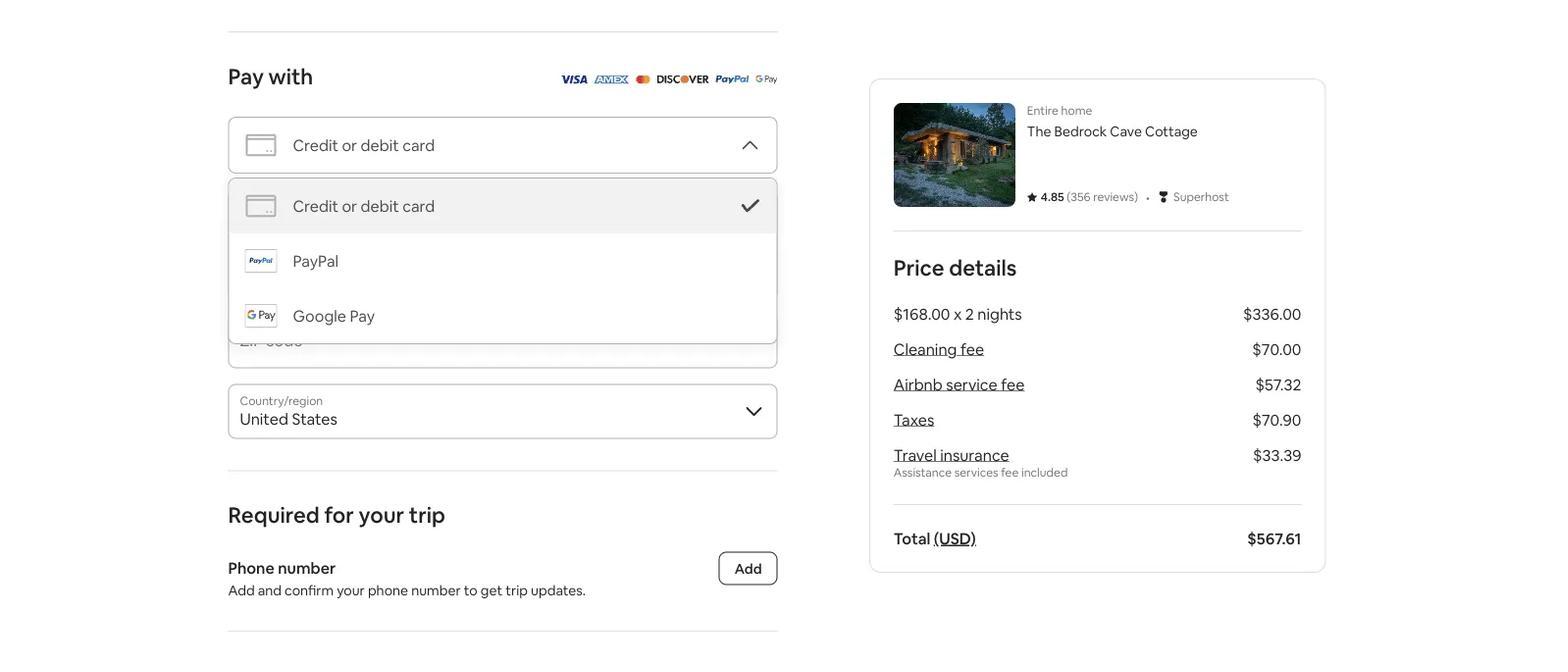 Task type: vqa. For each thing, say whether or not it's contained in the screenshot.
the Lincoln inside the Lincoln City, Oregon Beach and ocean views Dec 9 – 14 $378 night
no



Task type: describe. For each thing, give the bounding box(es) containing it.
phone
[[368, 582, 408, 600]]

$168.00 x 2 nights
[[894, 304, 1022, 324]]

pay with
[[228, 62, 313, 90]]

2
[[965, 304, 974, 324]]

fee for services
[[1001, 465, 1019, 480]]

paypal
[[293, 251, 339, 271]]

trip inside phone number add and confirm your phone number to get trip updates.
[[506, 582, 528, 600]]

2 discover card image from the top
[[656, 75, 709, 84]]

nights
[[978, 304, 1022, 324]]

total (usd)
[[894, 528, 976, 549]]

$567.61
[[1248, 528, 1302, 549]]

1 discover card image from the top
[[656, 68, 709, 88]]

credit for credit card image on the top left of the page
[[293, 196, 339, 216]]

$70.90
[[1253, 410, 1302, 430]]

or for credit card icon
[[342, 135, 357, 155]]

travel insurance button
[[894, 445, 1010, 465]]

0 vertical spatial number
[[278, 558, 336, 578]]

cave
[[1110, 123, 1142, 140]]

price details
[[894, 254, 1017, 282]]

4.85 ( 356 reviews )
[[1041, 189, 1138, 205]]

united states
[[240, 409, 337, 429]]

google pay
[[293, 306, 375, 326]]

reviews
[[1093, 189, 1135, 205]]

$57.32
[[1256, 374, 1302, 394]]

entire
[[1027, 103, 1059, 118]]

add inside "add" button
[[735, 560, 762, 577]]

travel insurance
[[894, 445, 1010, 465]]

updates.
[[531, 582, 586, 600]]

0 vertical spatial fee
[[961, 339, 984, 359]]

cottage
[[1145, 123, 1198, 140]]

card for credit card image on the top left of the page
[[403, 196, 435, 216]]

service
[[946, 374, 998, 394]]

cleaning
[[894, 339, 957, 359]]

cleaning fee
[[894, 339, 984, 359]]

services
[[955, 465, 999, 480]]

credit or debit card for credit card image on the top left of the page
[[293, 196, 435, 216]]

cleaning fee button
[[894, 339, 984, 359]]

required
[[228, 501, 320, 529]]

your inside phone number add and confirm your phone number to get trip updates.
[[337, 582, 365, 600]]

paypal image
[[715, 68, 750, 88]]

google
[[293, 306, 346, 326]]

united
[[240, 409, 288, 429]]

add inside phone number add and confirm your phone number to get trip updates.
[[228, 582, 255, 600]]

required for your trip
[[228, 501, 445, 529]]

add button
[[719, 552, 778, 585]]

fee for service
[[1001, 374, 1025, 394]]

insurance
[[940, 445, 1010, 465]]

1 vertical spatial number
[[411, 582, 461, 600]]

taxes
[[894, 410, 935, 430]]



Task type: locate. For each thing, give the bounding box(es) containing it.
american express card image left mastercard icon
[[594, 68, 630, 88]]

discover card image right mastercard icon
[[656, 68, 709, 88]]

airbnb
[[894, 374, 943, 394]]

•
[[1146, 187, 1150, 207]]

visa card image
[[559, 68, 588, 88], [559, 75, 588, 84]]

airbnb service fee
[[894, 374, 1025, 394]]

2 american express card image from the top
[[594, 75, 630, 84]]

(
[[1067, 189, 1071, 205]]

pay right google
[[350, 306, 375, 326]]

or
[[342, 135, 357, 155], [342, 196, 357, 216]]

1 horizontal spatial trip
[[506, 582, 528, 600]]

0 vertical spatial credit
[[293, 135, 339, 155]]

or inside credit or debit card dropdown button
[[342, 135, 357, 155]]

discover card image right mastercard image
[[656, 75, 709, 84]]

$33.39
[[1253, 445, 1302, 465]]

assistance services fee included
[[894, 465, 1068, 480]]

number up confirm at the bottom of the page
[[278, 558, 336, 578]]

details
[[949, 254, 1017, 282]]

pay left with
[[228, 62, 264, 90]]

card
[[403, 135, 435, 155], [403, 196, 435, 216]]

entire home the bedrock cave cottage
[[1027, 103, 1198, 140]]

0 vertical spatial credit or debit card
[[293, 135, 435, 155]]

number
[[278, 558, 336, 578], [411, 582, 461, 600]]

add
[[735, 560, 762, 577], [228, 582, 255, 600]]

visa card image left mastercard image
[[559, 75, 588, 84]]

phone number add and confirm your phone number to get trip updates.
[[228, 558, 586, 600]]

2 or from the top
[[342, 196, 357, 216]]

add payment method group
[[229, 179, 777, 343]]

credit or debit card
[[293, 135, 435, 155], [293, 196, 435, 216]]

0 vertical spatial your
[[359, 501, 404, 529]]

credit or debit card for credit card icon
[[293, 135, 435, 155]]

1 vertical spatial credit or debit card
[[293, 196, 435, 216]]

credit inside dropdown button
[[293, 135, 339, 155]]

fee right services
[[1001, 465, 1019, 480]]

0 vertical spatial card
[[403, 135, 435, 155]]

phone
[[228, 558, 275, 578]]

included
[[1022, 465, 1068, 480]]

taxes button
[[894, 410, 935, 430]]

2 credit from the top
[[293, 196, 339, 216]]

bedrock
[[1054, 123, 1107, 140]]

0 vertical spatial pay
[[228, 62, 264, 90]]

your left phone
[[337, 582, 365, 600]]

1 visa card image from the top
[[559, 68, 588, 88]]

debit for credit card image on the top left of the page
[[361, 196, 399, 216]]

american express card image left mastercard image
[[594, 75, 630, 84]]

debit for credit card icon
[[361, 135, 399, 155]]

discover card image
[[656, 68, 709, 88], [656, 75, 709, 84]]

)
[[1135, 189, 1138, 205]]

your right "for"
[[359, 501, 404, 529]]

1 vertical spatial credit
[[293, 196, 339, 216]]

credit right credit card icon
[[293, 135, 339, 155]]

1 credit or debit card from the top
[[293, 135, 435, 155]]

0 horizontal spatial trip
[[409, 501, 445, 529]]

$168.00
[[894, 304, 950, 324]]

get
[[481, 582, 503, 600]]

pay inside group
[[350, 306, 375, 326]]

0 horizontal spatial pay
[[228, 62, 264, 90]]

1 or from the top
[[342, 135, 357, 155]]

356
[[1071, 189, 1091, 205]]

assistance
[[894, 465, 952, 480]]

credit or debit card button
[[228, 117, 778, 174]]

or right credit card icon
[[342, 135, 357, 155]]

credit
[[293, 135, 339, 155], [293, 196, 339, 216]]

2 visa card image from the top
[[559, 75, 588, 84]]

2 credit or debit card from the top
[[293, 196, 435, 216]]

credit right credit card image on the top left of the page
[[293, 196, 339, 216]]

credit card image
[[245, 190, 277, 222]]

visa card image left mastercard icon
[[559, 68, 588, 88]]

4.85
[[1041, 189, 1064, 205]]

0 vertical spatial debit
[[361, 135, 399, 155]]

or for credit card image on the top left of the page
[[342, 196, 357, 216]]

x
[[954, 304, 962, 324]]

credit inside add payment method group
[[293, 196, 339, 216]]

debit
[[361, 135, 399, 155], [361, 196, 399, 216]]

2 vertical spatial fee
[[1001, 465, 1019, 480]]

$336.00
[[1243, 304, 1302, 324]]

number left to
[[411, 582, 461, 600]]

card inside dropdown button
[[403, 135, 435, 155]]

2 debit from the top
[[361, 196, 399, 216]]

credit card image
[[245, 129, 277, 161]]

1 horizontal spatial pay
[[350, 306, 375, 326]]

1 horizontal spatial number
[[411, 582, 461, 600]]

1 vertical spatial debit
[[361, 196, 399, 216]]

paypal image
[[715, 75, 750, 84], [245, 245, 277, 277], [245, 249, 277, 273]]

for
[[324, 501, 354, 529]]

superhost
[[1174, 189, 1229, 205]]

home
[[1061, 103, 1093, 118]]

trip up phone number add and confirm your phone number to get trip updates.
[[409, 501, 445, 529]]

pay
[[228, 62, 264, 90], [350, 306, 375, 326]]

None text field
[[240, 339, 766, 359]]

american express card image
[[594, 68, 630, 88], [594, 75, 630, 84]]

united states element
[[228, 384, 778, 439]]

fee
[[961, 339, 984, 359], [1001, 374, 1025, 394], [1001, 465, 1019, 480]]

1 vertical spatial add
[[228, 582, 255, 600]]

confirm
[[285, 582, 334, 600]]

or inside add payment method group
[[342, 196, 357, 216]]

1 vertical spatial your
[[337, 582, 365, 600]]

credit or debit card inside dropdown button
[[293, 135, 435, 155]]

mastercard image
[[636, 68, 651, 88]]

google pay image
[[756, 75, 778, 84]]

1 debit from the top
[[361, 135, 399, 155]]

1 american express card image from the top
[[594, 68, 630, 88]]

$70.00
[[1252, 339, 1302, 359]]

(usd)
[[934, 528, 976, 549]]

credit or debit card inside add payment method group
[[293, 196, 435, 216]]

to
[[464, 582, 478, 600]]

0 vertical spatial add
[[735, 560, 762, 577]]

1 card from the top
[[403, 135, 435, 155]]

fee up service
[[961, 339, 984, 359]]

1 vertical spatial card
[[403, 196, 435, 216]]

1 horizontal spatial add
[[735, 560, 762, 577]]

your
[[359, 501, 404, 529], [337, 582, 365, 600]]

fee right service
[[1001, 374, 1025, 394]]

total
[[894, 528, 931, 549]]

1 vertical spatial trip
[[506, 582, 528, 600]]

debit inside dropdown button
[[361, 135, 399, 155]]

or right credit card image on the top left of the page
[[342, 196, 357, 216]]

card for credit card icon
[[403, 135, 435, 155]]

with
[[268, 62, 313, 90]]

airbnb service fee button
[[894, 374, 1025, 394]]

(usd) button
[[934, 528, 976, 549]]

the
[[1027, 123, 1051, 140]]

credit for credit card icon
[[293, 135, 339, 155]]

mastercard image
[[636, 75, 651, 84]]

trip
[[409, 501, 445, 529], [506, 582, 528, 600]]

price
[[894, 254, 945, 282]]

and
[[258, 582, 282, 600]]

debit inside add payment method group
[[361, 196, 399, 216]]

1 vertical spatial pay
[[350, 306, 375, 326]]

trip right get
[[506, 582, 528, 600]]

states
[[292, 409, 337, 429]]

1 vertical spatial fee
[[1001, 374, 1025, 394]]

google pay image
[[756, 68, 778, 88], [245, 300, 277, 332], [245, 304, 277, 328]]

0 horizontal spatial add
[[228, 582, 255, 600]]

0 horizontal spatial number
[[278, 558, 336, 578]]

card inside add payment method group
[[403, 196, 435, 216]]

0 vertical spatial trip
[[409, 501, 445, 529]]

0 vertical spatial or
[[342, 135, 357, 155]]

2 card from the top
[[403, 196, 435, 216]]

1 vertical spatial or
[[342, 196, 357, 216]]

united states button
[[228, 384, 778, 439]]

1 credit from the top
[[293, 135, 339, 155]]

travel
[[894, 445, 937, 465]]



